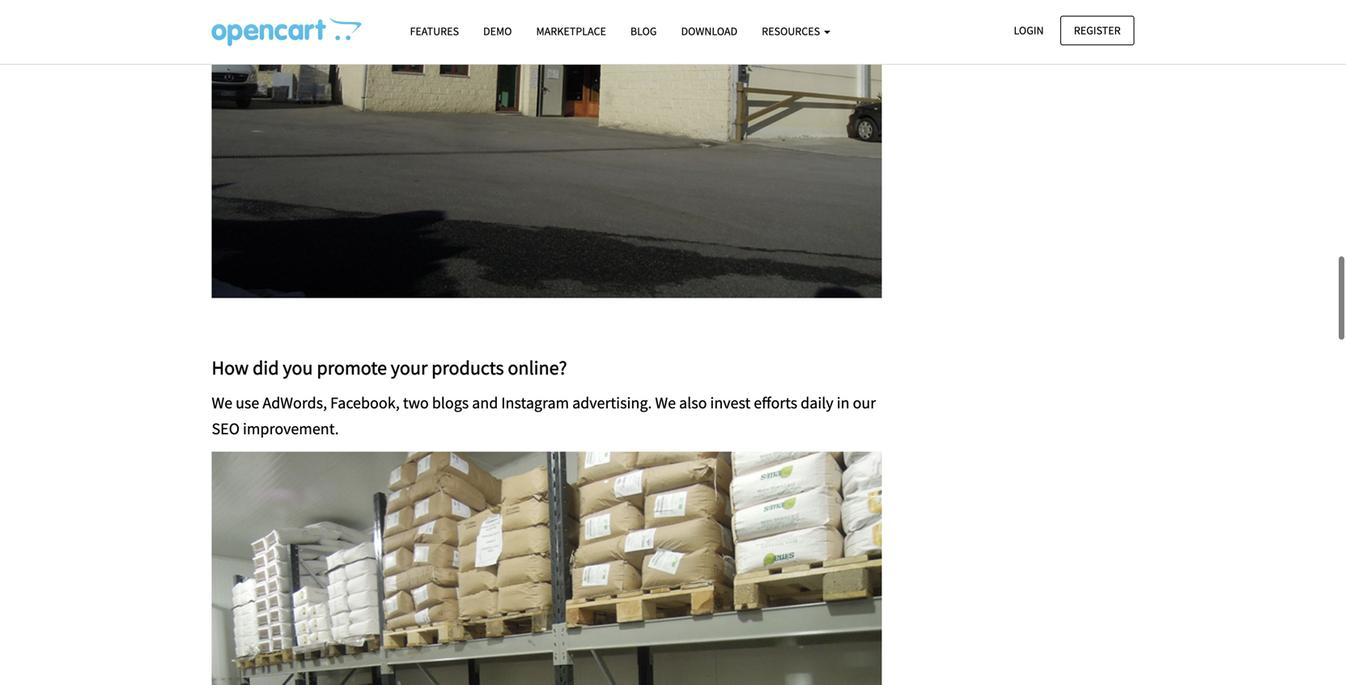 Task type: describe. For each thing, give the bounding box(es) containing it.
and
[[472, 393, 498, 413]]

blog link
[[618, 17, 669, 45]]

improvement.
[[243, 419, 339, 439]]

seo
[[212, 419, 240, 439]]

register link
[[1061, 16, 1135, 45]]

instagram
[[501, 393, 569, 413]]

1 we from the left
[[212, 393, 232, 413]]

how did you promote your products online?
[[212, 356, 567, 380]]

your
[[391, 356, 428, 380]]

how
[[212, 356, 249, 380]]

marketplace link
[[524, 17, 618, 45]]

products
[[432, 356, 504, 380]]

2 we from the left
[[655, 393, 676, 413]]

blog
[[631, 24, 657, 38]]

features link
[[398, 17, 471, 45]]

in
[[837, 393, 850, 413]]

features
[[410, 24, 459, 38]]

promote
[[317, 356, 387, 380]]

resources
[[762, 24, 823, 38]]

facebook,
[[330, 393, 400, 413]]

efforts
[[754, 393, 798, 413]]

login
[[1014, 23, 1044, 38]]

our
[[853, 393, 876, 413]]



Task type: vqa. For each thing, say whether or not it's contained in the screenshot.
'Apply to become a partner' IMAGE
no



Task type: locate. For each thing, give the bounding box(es) containing it.
demo
[[483, 24, 512, 38]]

online?
[[508, 356, 567, 380]]

we
[[212, 393, 232, 413], [655, 393, 676, 413]]

did
[[253, 356, 279, 380]]

marketplace
[[536, 24, 606, 38]]

demo link
[[471, 17, 524, 45]]

we use adwords, facebook, two blogs and instagram advertising. we also invest efforts daily in our seo improvement.
[[212, 393, 876, 439]]

advertising.
[[573, 393, 652, 413]]

use
[[236, 393, 259, 413]]

download
[[681, 24, 738, 38]]

also
[[679, 393, 707, 413]]

resources link
[[750, 17, 843, 45]]

register
[[1074, 23, 1121, 38]]

0 horizontal spatial we
[[212, 393, 232, 413]]

invest
[[710, 393, 751, 413]]

blogs
[[432, 393, 469, 413]]

two
[[403, 393, 429, 413]]

you
[[283, 356, 313, 380]]

daily
[[801, 393, 834, 413]]

login link
[[1000, 16, 1058, 45]]

how tibiona optimized their opencart store to reach 70,000+ customers image
[[212, 17, 362, 46]]

we left "use"
[[212, 393, 232, 413]]

download link
[[669, 17, 750, 45]]

1 horizontal spatial we
[[655, 393, 676, 413]]

adwords,
[[263, 393, 327, 413]]

we left also
[[655, 393, 676, 413]]



